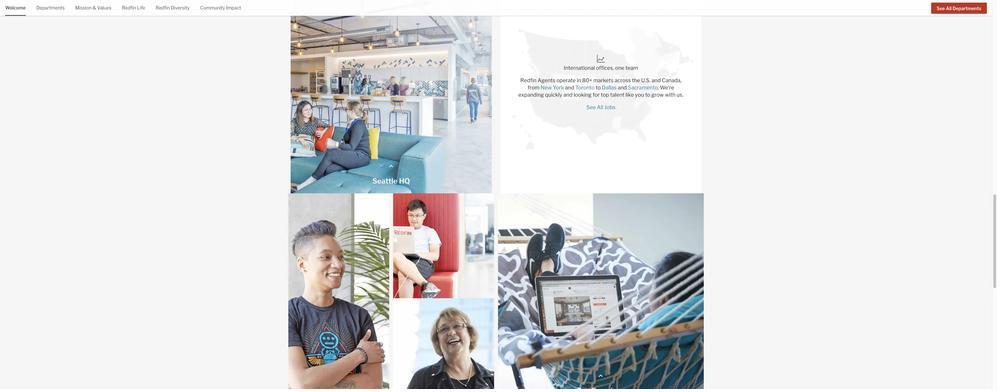 Task type: describe. For each thing, give the bounding box(es) containing it.
york
[[553, 85, 564, 91]]

operate
[[557, 78, 576, 84]]

new york link
[[541, 85, 564, 91]]

departments inside button
[[953, 5, 982, 11]]

sacramento link
[[628, 85, 658, 91]]

complete
[[356, 196, 380, 203]]

redfin diversity
[[156, 5, 190, 10]]

denny
[[337, 189, 352, 195]]

from
[[528, 85, 540, 91]]

impact
[[226, 5, 241, 10]]

in inside redfin agents operate in 80+ markets across the u.s. and canada, from
[[577, 78, 582, 84]]

commuter's
[[444, 189, 473, 195]]

redfin life link
[[122, 0, 145, 15]]

triangle,
[[353, 189, 374, 195]]

jobs
[[605, 104, 616, 111]]

grow
[[652, 92, 664, 98]]

community impact
[[200, 5, 241, 10]]

redfin agents operate in 80+ markets across the u.s. and canada, from
[[521, 78, 682, 91]]

us.
[[677, 92, 684, 98]]

new
[[541, 85, 552, 91]]

with inside . we're expanding quickly and looking for top talent like you to grow with us.
[[665, 92, 676, 98]]

dream.
[[307, 196, 324, 203]]

to inside . we're expanding quickly and looking for top talent like you to grow with us.
[[646, 92, 651, 98]]

international
[[564, 65, 595, 71]]

0 horizontal spatial departments
[[36, 5, 65, 10]]

the inside located in denny triangle, our spacious seattle hq is a commuter's dream. each floor is complete with a fully-stocked kitchen, open work spaces, and sweeping views of the city.
[[420, 204, 428, 210]]

see for see all departments
[[937, 5, 946, 11]]

seattle inside located in denny triangle, our spacious seattle hq is a commuter's dream. each floor is complete with a fully-stocked kitchen, open work spaces, and sweeping views of the city.
[[407, 189, 425, 195]]

dallas link
[[602, 85, 617, 91]]

hq inside located in denny triangle, our spacious seattle hq is a commuter's dream. each floor is complete with a fully-stocked kitchen, open work spaces, and sweeping views of the city.
[[426, 189, 434, 195]]

see all jobs
[[587, 104, 616, 111]]

life
[[137, 5, 145, 10]]

redfin for redfin diversity
[[156, 5, 170, 10]]

kitchen,
[[429, 196, 449, 203]]

talent
[[611, 92, 625, 98]]

expanding
[[519, 92, 544, 98]]

and down across
[[618, 85, 627, 91]]

sacramento
[[628, 85, 658, 91]]

welcome link
[[5, 0, 26, 15]]

0 horizontal spatial hq
[[399, 177, 410, 185]]

see all departments
[[937, 5, 982, 11]]

team
[[626, 65, 639, 71]]

values
[[97, 5, 112, 10]]

1 vertical spatial is
[[351, 196, 355, 203]]

work
[[463, 196, 476, 203]]

and inside located in denny triangle, our spacious seattle hq is a commuter's dream. each floor is complete with a fully-stocked kitchen, open work spaces, and sweeping views of the city.
[[364, 204, 373, 210]]

redfin for redfin agents operate in 80+ markets across the u.s. and canada, from
[[521, 78, 537, 84]]

see for see all jobs
[[587, 104, 596, 111]]

.
[[658, 85, 659, 91]]

1 vertical spatial a
[[392, 196, 395, 203]]

see all departments button
[[932, 3, 988, 14]]

top
[[601, 92, 610, 98]]

0 horizontal spatial seattle
[[373, 177, 398, 185]]

0 horizontal spatial to
[[596, 85, 601, 91]]

views
[[399, 204, 413, 210]]

canada,
[[662, 78, 682, 84]]

welcome
[[5, 5, 26, 10]]

located in denny triangle, our spacious seattle hq is a commuter's dream. each floor is complete with a fully-stocked kitchen, open work spaces, and sweeping views of the city.
[[307, 189, 476, 210]]

like
[[626, 92, 635, 98]]

you
[[636, 92, 645, 98]]

departments link
[[36, 0, 65, 15]]

offices,
[[596, 65, 614, 71]]

the inside redfin agents operate in 80+ markets across the u.s. and canada, from
[[633, 78, 641, 84]]

toronto
[[576, 85, 595, 91]]

city.
[[429, 204, 439, 210]]

across
[[615, 78, 631, 84]]



Task type: vqa. For each thing, say whether or not it's contained in the screenshot.
ALL to the top
yes



Task type: locate. For each thing, give the bounding box(es) containing it.
1 horizontal spatial redfin
[[156, 5, 170, 10]]

mission
[[75, 5, 92, 10]]

1 vertical spatial all
[[597, 104, 604, 111]]

to right the you
[[646, 92, 651, 98]]

and up . on the top of the page
[[652, 78, 661, 84]]

with up sweeping at the left bottom of page
[[381, 196, 391, 203]]

1 vertical spatial to
[[646, 92, 651, 98]]

in inside located in denny triangle, our spacious seattle hq is a commuter's dream. each floor is complete with a fully-stocked kitchen, open work spaces, and sweeping views of the city.
[[331, 189, 335, 195]]

u.s.
[[642, 78, 651, 84]]

fully-
[[396, 196, 409, 203]]

redfin up from
[[521, 78, 537, 84]]

community impact link
[[200, 0, 241, 15]]

and inside redfin agents operate in 80+ markets across the u.s. and canada, from
[[652, 78, 661, 84]]

1 vertical spatial the
[[420, 204, 428, 210]]

stocked
[[409, 196, 428, 203]]

1 horizontal spatial departments
[[953, 5, 982, 11]]

a
[[440, 189, 443, 195], [392, 196, 395, 203]]

a down spacious
[[392, 196, 395, 203]]

in
[[577, 78, 582, 84], [331, 189, 335, 195]]

all
[[947, 5, 952, 11], [597, 104, 604, 111]]

and down "york"
[[564, 92, 573, 98]]

redfin left life
[[122, 5, 136, 10]]

is up spaces,
[[351, 196, 355, 203]]

to
[[596, 85, 601, 91], [646, 92, 651, 98]]

our
[[375, 189, 383, 195]]

new york and toronto to dallas and sacramento
[[541, 85, 658, 91]]

redfin
[[122, 5, 136, 10], [156, 5, 170, 10], [521, 78, 537, 84]]

see inside button
[[937, 5, 946, 11]]

and down operate
[[566, 85, 575, 91]]

mission & values link
[[75, 0, 112, 15]]

0 vertical spatial seattle
[[373, 177, 398, 185]]

0 horizontal spatial is
[[351, 196, 355, 203]]

see
[[937, 5, 946, 11], [587, 104, 596, 111]]

see all jobs link
[[516, 104, 686, 111]]

in left 80+
[[577, 78, 582, 84]]

and
[[652, 78, 661, 84], [566, 85, 575, 91], [618, 85, 627, 91], [564, 92, 573, 98], [364, 204, 373, 210]]

one
[[616, 65, 625, 71]]

seattle
[[373, 177, 398, 185], [407, 189, 425, 195]]

markets
[[594, 78, 614, 84]]

0 vertical spatial the
[[633, 78, 641, 84]]

0 vertical spatial with
[[665, 92, 676, 98]]

of
[[414, 204, 419, 210]]

all for jobs
[[597, 104, 604, 111]]

0 vertical spatial in
[[577, 78, 582, 84]]

80+
[[583, 78, 593, 84]]

1 horizontal spatial a
[[440, 189, 443, 195]]

and down the complete
[[364, 204, 373, 210]]

redfin life
[[122, 5, 145, 10]]

1 horizontal spatial with
[[665, 92, 676, 98]]

1 horizontal spatial to
[[646, 92, 651, 98]]

redfin diversity link
[[156, 0, 190, 15]]

seattle up stocked in the left of the page
[[407, 189, 425, 195]]

1 horizontal spatial see
[[937, 5, 946, 11]]

departments
[[36, 5, 65, 10], [953, 5, 982, 11]]

dallas
[[602, 85, 617, 91]]

each
[[325, 196, 338, 203]]

quickly
[[545, 92, 563, 98]]

is up kitchen,
[[435, 189, 439, 195]]

0 horizontal spatial a
[[392, 196, 395, 203]]

hq up kitchen,
[[426, 189, 434, 195]]

spaces,
[[344, 204, 363, 210]]

&
[[93, 5, 96, 10]]

0 vertical spatial a
[[440, 189, 443, 195]]

hq
[[399, 177, 410, 185], [426, 189, 434, 195]]

the right of
[[420, 204, 428, 210]]

1 horizontal spatial the
[[633, 78, 641, 84]]

all for departments
[[947, 5, 952, 11]]

a up kitchen,
[[440, 189, 443, 195]]

sweeping
[[374, 204, 397, 210]]

hq up spacious
[[399, 177, 410, 185]]

0 vertical spatial all
[[947, 5, 952, 11]]

with
[[665, 92, 676, 98], [381, 196, 391, 203]]

diversity
[[171, 5, 190, 10]]

mission & values
[[75, 5, 112, 10]]

located
[[310, 189, 330, 195]]

seattle hq
[[373, 177, 410, 185]]

with inside located in denny triangle, our spacious seattle hq is a commuter's dream. each floor is complete with a fully-stocked kitchen, open work spaces, and sweeping views of the city.
[[381, 196, 391, 203]]

1 horizontal spatial in
[[577, 78, 582, 84]]

all inside button
[[947, 5, 952, 11]]

redfin left diversity
[[156, 5, 170, 10]]

2 horizontal spatial redfin
[[521, 78, 537, 84]]

agents
[[538, 78, 556, 84]]

1 vertical spatial with
[[381, 196, 391, 203]]

community
[[200, 5, 225, 10]]

we're
[[660, 85, 675, 91]]

open
[[450, 196, 462, 203]]

1 horizontal spatial hq
[[426, 189, 434, 195]]

the
[[633, 78, 641, 84], [420, 204, 428, 210]]

to up for
[[596, 85, 601, 91]]

for
[[593, 92, 600, 98]]

0 horizontal spatial in
[[331, 189, 335, 195]]

1 horizontal spatial all
[[947, 5, 952, 11]]

0 vertical spatial see
[[937, 5, 946, 11]]

in up each
[[331, 189, 335, 195]]

0 vertical spatial is
[[435, 189, 439, 195]]

toronto link
[[576, 85, 595, 91]]

0 horizontal spatial the
[[420, 204, 428, 210]]

. we're expanding quickly and looking for top talent like you to grow with us.
[[519, 85, 684, 98]]

0 horizontal spatial redfin
[[122, 5, 136, 10]]

1 vertical spatial see
[[587, 104, 596, 111]]

0 horizontal spatial with
[[381, 196, 391, 203]]

floor
[[339, 196, 350, 203]]

and inside . we're expanding quickly and looking for top talent like you to grow with us.
[[564, 92, 573, 98]]

looking
[[574, 92, 592, 98]]

0 horizontal spatial all
[[597, 104, 604, 111]]

with down we're
[[665, 92, 676, 98]]

spacious
[[385, 189, 406, 195]]

1 vertical spatial in
[[331, 189, 335, 195]]

is
[[435, 189, 439, 195], [351, 196, 355, 203]]

seattle up our
[[373, 177, 398, 185]]

0 horizontal spatial see
[[587, 104, 596, 111]]

0 vertical spatial hq
[[399, 177, 410, 185]]

0 vertical spatial to
[[596, 85, 601, 91]]

international offices, one team
[[564, 65, 639, 71]]

redfin for redfin life
[[122, 5, 136, 10]]

the left u.s.
[[633, 78, 641, 84]]

redfin inside redfin agents operate in 80+ markets across the u.s. and canada, from
[[521, 78, 537, 84]]

1 horizontal spatial is
[[435, 189, 439, 195]]

1 vertical spatial seattle
[[407, 189, 425, 195]]

1 vertical spatial hq
[[426, 189, 434, 195]]

1 horizontal spatial seattle
[[407, 189, 425, 195]]



